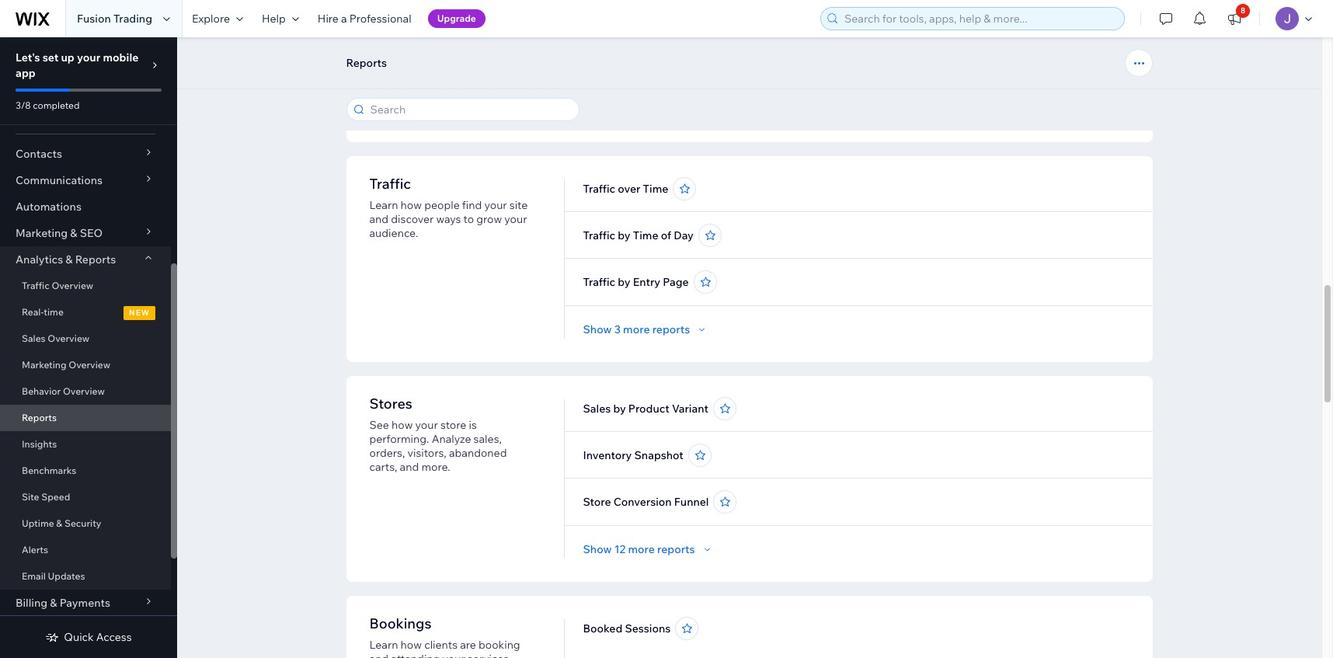 Task type: locate. For each thing, give the bounding box(es) containing it.
0 vertical spatial how
[[401, 198, 422, 212]]

reports down funnel
[[657, 542, 695, 556]]

fusion
[[77, 12, 111, 26]]

sales inside 'link'
[[22, 333, 46, 344]]

learn down bookings
[[369, 638, 398, 652]]

0 horizontal spatial sales
[[22, 333, 46, 344]]

alerts link
[[0, 537, 171, 563]]

speed
[[41, 491, 70, 503]]

traffic for traffic learn how people find your site and discover ways to grow your audience.
[[369, 175, 411, 193]]

1 learn from the top
[[369, 198, 398, 212]]

0 vertical spatial by
[[618, 228, 631, 242]]

reports inside 'link'
[[22, 412, 57, 423]]

by left entry
[[618, 275, 631, 289]]

let's
[[16, 51, 40, 64]]

show left 3
[[583, 322, 612, 336]]

traffic by entry page
[[583, 275, 689, 289]]

abandoned
[[449, 446, 507, 460]]

sales by product variant
[[583, 402, 709, 416]]

mobile
[[103, 51, 139, 64]]

2 vertical spatial how
[[401, 638, 422, 652]]

site speed
[[22, 491, 70, 503]]

how left the 'people'
[[401, 198, 422, 212]]

your inside 'stores see how your store is performing. analyze sales, orders, visitors, abandoned carts, and more.'
[[415, 418, 438, 432]]

learn for bookings
[[369, 638, 398, 652]]

marketing & seo button
[[0, 220, 171, 246]]

learn up audience.
[[369, 198, 398, 212]]

and inside 'stores see how your store is performing. analyze sales, orders, visitors, abandoned carts, and more.'
[[400, 460, 419, 474]]

2 vertical spatial by
[[613, 402, 626, 416]]

0 vertical spatial reports
[[346, 56, 387, 70]]

and inside bookings learn how clients are booking and attending your services.
[[369, 652, 389, 658]]

& right uptime
[[56, 518, 62, 529]]

up
[[61, 51, 74, 64]]

& inside dropdown button
[[70, 226, 77, 240]]

show 3 more reports
[[583, 322, 690, 336]]

your left services.
[[443, 652, 465, 658]]

1 vertical spatial reports
[[75, 253, 116, 267]]

1 vertical spatial marketing
[[22, 359, 67, 371]]

behavior
[[22, 385, 61, 397]]

traffic down 'traffic over time'
[[583, 228, 616, 242]]

real-
[[22, 306, 44, 318]]

stores
[[369, 395, 412, 413]]

traffic inside sidebar element
[[22, 280, 49, 291]]

quick access button
[[45, 630, 132, 644]]

overview down analytics & reports
[[52, 280, 93, 291]]

reports
[[346, 56, 387, 70], [75, 253, 116, 267], [22, 412, 57, 423]]

traffic left over
[[583, 182, 616, 196]]

visitors,
[[408, 446, 447, 460]]

traffic for traffic by time of day
[[583, 228, 616, 242]]

and left discover
[[369, 212, 389, 226]]

bookings learn how clients are booking and attending your services.
[[369, 615, 520, 658]]

reports button
[[338, 51, 395, 75]]

payments
[[60, 596, 110, 610]]

page
[[663, 275, 689, 289]]

a
[[341, 12, 347, 26]]

email updates
[[22, 570, 85, 582]]

overview down sales overview 'link'
[[69, 359, 110, 371]]

overview up marketing overview
[[48, 333, 89, 344]]

help button
[[253, 0, 308, 37]]

1 vertical spatial learn
[[369, 638, 398, 652]]

and right carts,
[[400, 460, 419, 474]]

2 vertical spatial and
[[369, 652, 389, 658]]

more right '12'
[[628, 542, 655, 556]]

by for entry
[[618, 275, 631, 289]]

billing
[[16, 596, 48, 610]]

2 show from the top
[[583, 322, 612, 336]]

0 vertical spatial more
[[623, 322, 650, 336]]

1 show from the top
[[583, 103, 612, 117]]

sales for sales by product variant
[[583, 402, 611, 416]]

learn inside traffic learn how people find your site and discover ways to grow your audience.
[[369, 198, 398, 212]]

traffic left entry
[[583, 275, 616, 289]]

time
[[44, 306, 64, 318]]

2 horizontal spatial reports
[[346, 56, 387, 70]]

upgrade
[[437, 12, 476, 24]]

reports up insights
[[22, 412, 57, 423]]

more right 3
[[623, 322, 650, 336]]

hire a professional
[[318, 12, 412, 26]]

traffic inside traffic learn how people find your site and discover ways to grow your audience.
[[369, 175, 411, 193]]

sales
[[22, 333, 46, 344], [583, 402, 611, 416]]

conversion
[[614, 495, 672, 509]]

& inside popup button
[[66, 253, 73, 267]]

your right up
[[77, 51, 100, 64]]

learn inside bookings learn how clients are booking and attending your services.
[[369, 638, 398, 652]]

performing.
[[369, 432, 429, 446]]

how
[[401, 198, 422, 212], [392, 418, 413, 432], [401, 638, 422, 652]]

1 vertical spatial reports
[[657, 542, 695, 556]]

1 vertical spatial by
[[618, 275, 631, 289]]

communications button
[[0, 167, 171, 193]]

how inside traffic learn how people find your site and discover ways to grow your audience.
[[401, 198, 422, 212]]

0 horizontal spatial reports
[[22, 412, 57, 423]]

2 vertical spatial reports
[[22, 412, 57, 423]]

& for marketing
[[70, 226, 77, 240]]

communications
[[16, 173, 103, 187]]

2 learn from the top
[[369, 638, 398, 652]]

1 vertical spatial how
[[392, 418, 413, 432]]

more
[[623, 322, 650, 336], [628, 542, 655, 556]]

overview inside sales overview 'link'
[[48, 333, 89, 344]]

benchmarks link
[[0, 458, 171, 484]]

your left "store"
[[415, 418, 438, 432]]

traffic down analytics in the left of the page
[[22, 280, 49, 291]]

store
[[441, 418, 466, 432]]

inventory snapshot
[[583, 448, 684, 462]]

sales for sales overview
[[22, 333, 46, 344]]

how inside bookings learn how clients are booking and attending your services.
[[401, 638, 422, 652]]

show 12 more reports button
[[583, 542, 714, 556]]

& left seo
[[70, 226, 77, 240]]

traffic for traffic overview
[[22, 280, 49, 291]]

marketing for marketing & seo
[[16, 226, 68, 240]]

over
[[618, 182, 641, 196]]

automations link
[[0, 193, 171, 220]]

time left of
[[633, 228, 659, 242]]

uptime
[[22, 518, 54, 529]]

reports for reports button
[[346, 56, 387, 70]]

sales down real-
[[22, 333, 46, 344]]

& right billing
[[50, 596, 57, 610]]

and left attending on the bottom of the page
[[369, 652, 389, 658]]

0 vertical spatial time
[[643, 182, 669, 196]]

overview down marketing overview link
[[63, 385, 105, 397]]

sales overview link
[[0, 326, 171, 352]]

&
[[70, 226, 77, 240], [66, 253, 73, 267], [56, 518, 62, 529], [50, 596, 57, 610]]

by left of
[[618, 228, 631, 242]]

insights
[[22, 438, 57, 450]]

uptime & security
[[22, 518, 101, 529]]

sales up inventory
[[583, 402, 611, 416]]

stores see how your store is performing. analyze sales, orders, visitors, abandoned carts, and more.
[[369, 395, 507, 474]]

reports down seo
[[75, 253, 116, 267]]

Search for tools, apps, help & more... field
[[840, 8, 1120, 30]]

overview inside the behavior overview link
[[63, 385, 105, 397]]

& down marketing & seo
[[66, 253, 73, 267]]

time right over
[[643, 182, 669, 196]]

more for traffic
[[623, 322, 650, 336]]

0 vertical spatial reports
[[652, 322, 690, 336]]

marketing inside dropdown button
[[16, 226, 68, 240]]

1 vertical spatial time
[[633, 228, 659, 242]]

0 vertical spatial and
[[369, 212, 389, 226]]

1 vertical spatial show
[[583, 322, 612, 336]]

marketing up analytics in the left of the page
[[16, 226, 68, 240]]

how for traffic
[[401, 198, 422, 212]]

1 vertical spatial sales
[[583, 402, 611, 416]]

traffic learn how people find your site and discover ways to grow your audience.
[[369, 175, 528, 240]]

learn
[[369, 198, 398, 212], [369, 638, 398, 652]]

& inside dropdown button
[[50, 596, 57, 610]]

1 horizontal spatial sales
[[583, 402, 611, 416]]

grow
[[476, 212, 502, 226]]

marketing up behavior
[[22, 359, 67, 371]]

by left product
[[613, 402, 626, 416]]

reports down hire a professional at the top
[[346, 56, 387, 70]]

sessions
[[625, 622, 671, 636]]

bookings
[[369, 615, 432, 633]]

traffic for traffic by entry page
[[583, 275, 616, 289]]

& for analytics
[[66, 253, 73, 267]]

how down bookings
[[401, 638, 422, 652]]

0 vertical spatial show
[[583, 103, 612, 117]]

show
[[583, 103, 612, 117], [583, 322, 612, 336], [583, 542, 612, 556]]

audience.
[[369, 226, 418, 240]]

marketing
[[16, 226, 68, 240], [22, 359, 67, 371]]

0 vertical spatial learn
[[369, 198, 398, 212]]

traffic up discover
[[369, 175, 411, 193]]

1 horizontal spatial reports
[[75, 253, 116, 267]]

analyze
[[432, 432, 471, 446]]

site
[[22, 491, 39, 503]]

reports down the page
[[652, 322, 690, 336]]

overview inside marketing overview link
[[69, 359, 110, 371]]

8
[[1241, 5, 1246, 16]]

overview for marketing overview
[[69, 359, 110, 371]]

0 vertical spatial sales
[[22, 333, 46, 344]]

and
[[369, 212, 389, 226], [400, 460, 419, 474], [369, 652, 389, 658]]

time
[[643, 182, 669, 196], [633, 228, 659, 242]]

reports inside button
[[346, 56, 387, 70]]

1 vertical spatial and
[[400, 460, 419, 474]]

how right the 'see'
[[392, 418, 413, 432]]

traffic by time of day
[[583, 228, 694, 242]]

1 vertical spatial more
[[628, 542, 655, 556]]

3 show from the top
[[583, 542, 612, 556]]

funnel
[[674, 495, 709, 509]]

overview
[[52, 280, 93, 291], [48, 333, 89, 344], [69, 359, 110, 371], [63, 385, 105, 397]]

show left less
[[583, 103, 612, 117]]

show left '12'
[[583, 542, 612, 556]]

find
[[462, 198, 482, 212]]

time for by
[[633, 228, 659, 242]]

0 vertical spatial marketing
[[16, 226, 68, 240]]

2 vertical spatial show
[[583, 542, 612, 556]]

and inside traffic learn how people find your site and discover ways to grow your audience.
[[369, 212, 389, 226]]

overview inside traffic overview link
[[52, 280, 93, 291]]

your
[[77, 51, 100, 64], [484, 198, 507, 212], [505, 212, 527, 226], [415, 418, 438, 432], [443, 652, 465, 658]]

how inside 'stores see how your store is performing. analyze sales, orders, visitors, abandoned carts, and more.'
[[392, 418, 413, 432]]



Task type: describe. For each thing, give the bounding box(es) containing it.
your inside bookings learn how clients are booking and attending your services.
[[443, 652, 465, 658]]

app
[[16, 66, 36, 80]]

booked sessions
[[583, 622, 671, 636]]

show for stores
[[583, 542, 612, 556]]

marketing overview
[[22, 359, 110, 371]]

billing & payments
[[16, 596, 110, 610]]

orders,
[[369, 446, 405, 460]]

booking
[[479, 638, 520, 652]]

& for billing
[[50, 596, 57, 610]]

services.
[[468, 652, 512, 658]]

sales,
[[474, 432, 502, 446]]

sales overview
[[22, 333, 89, 344]]

reports for traffic
[[652, 322, 690, 336]]

are
[[460, 638, 476, 652]]

Search field
[[366, 99, 574, 120]]

automations
[[16, 200, 82, 214]]

how for bookings
[[401, 638, 422, 652]]

professional
[[350, 12, 412, 26]]

more.
[[421, 460, 450, 474]]

uptime & security link
[[0, 511, 171, 537]]

let's set up your mobile app
[[16, 51, 139, 80]]

contacts
[[16, 147, 62, 161]]

ways
[[436, 212, 461, 226]]

show less button
[[583, 103, 653, 117]]

to
[[464, 212, 474, 226]]

day
[[674, 228, 694, 242]]

benchmarks
[[22, 465, 76, 476]]

real-time
[[22, 306, 64, 318]]

carts,
[[369, 460, 397, 474]]

store conversion funnel
[[583, 495, 709, 509]]

entry
[[633, 275, 661, 289]]

reports inside popup button
[[75, 253, 116, 267]]

by for time
[[618, 228, 631, 242]]

time for over
[[643, 182, 669, 196]]

quick access
[[64, 630, 132, 644]]

analytics & reports
[[16, 253, 116, 267]]

analytics & reports button
[[0, 246, 171, 273]]

hire a professional link
[[308, 0, 421, 37]]

how for stores
[[392, 418, 413, 432]]

your inside let's set up your mobile app
[[77, 51, 100, 64]]

billing & payments button
[[0, 590, 171, 616]]

by for product
[[613, 402, 626, 416]]

3/8 completed
[[16, 99, 80, 111]]

email updates link
[[0, 563, 171, 590]]

& for uptime
[[56, 518, 62, 529]]

8 button
[[1218, 0, 1252, 37]]

3
[[614, 322, 621, 336]]

learn for traffic
[[369, 198, 398, 212]]

insights link
[[0, 431, 171, 458]]

3/8
[[16, 99, 31, 111]]

reports for stores
[[657, 542, 695, 556]]

traffic for traffic over time
[[583, 182, 616, 196]]

new
[[129, 308, 150, 318]]

inventory
[[583, 448, 632, 462]]

more for stores
[[628, 542, 655, 556]]

reports for reports 'link'
[[22, 412, 57, 423]]

overview for sales overview
[[48, 333, 89, 344]]

less
[[614, 103, 634, 117]]

marketing overview link
[[0, 352, 171, 378]]

people
[[424, 198, 460, 212]]

overview for behavior overview
[[63, 385, 105, 397]]

marketing for marketing overview
[[22, 359, 67, 371]]

product
[[628, 402, 670, 416]]

show for traffic
[[583, 322, 612, 336]]

show 3 more reports button
[[583, 322, 709, 336]]

alerts
[[22, 544, 48, 556]]

access
[[96, 630, 132, 644]]

overview for traffic overview
[[52, 280, 93, 291]]

is
[[469, 418, 477, 432]]

fusion trading
[[77, 12, 152, 26]]

help
[[262, 12, 286, 26]]

contacts button
[[0, 141, 171, 167]]

behavior overview
[[22, 385, 105, 397]]

site speed link
[[0, 484, 171, 511]]

marketing & seo
[[16, 226, 103, 240]]

clients
[[424, 638, 458, 652]]

booked
[[583, 622, 623, 636]]

traffic over time
[[583, 182, 669, 196]]

show less
[[583, 103, 634, 117]]

quick
[[64, 630, 94, 644]]

email
[[22, 570, 46, 582]]

show 12 more reports
[[583, 542, 695, 556]]

completed
[[33, 99, 80, 111]]

see
[[369, 418, 389, 432]]

your right "grow"
[[505, 212, 527, 226]]

your left site at the left top of the page
[[484, 198, 507, 212]]

12
[[614, 542, 626, 556]]

trading
[[113, 12, 152, 26]]

updates
[[48, 570, 85, 582]]

traffic overview
[[22, 280, 93, 291]]

snapshot
[[634, 448, 684, 462]]

set
[[43, 51, 59, 64]]

store
[[583, 495, 611, 509]]

sidebar element
[[0, 37, 177, 658]]

analytics
[[16, 253, 63, 267]]



Task type: vqa. For each thing, say whether or not it's contained in the screenshot.
right Reports
yes



